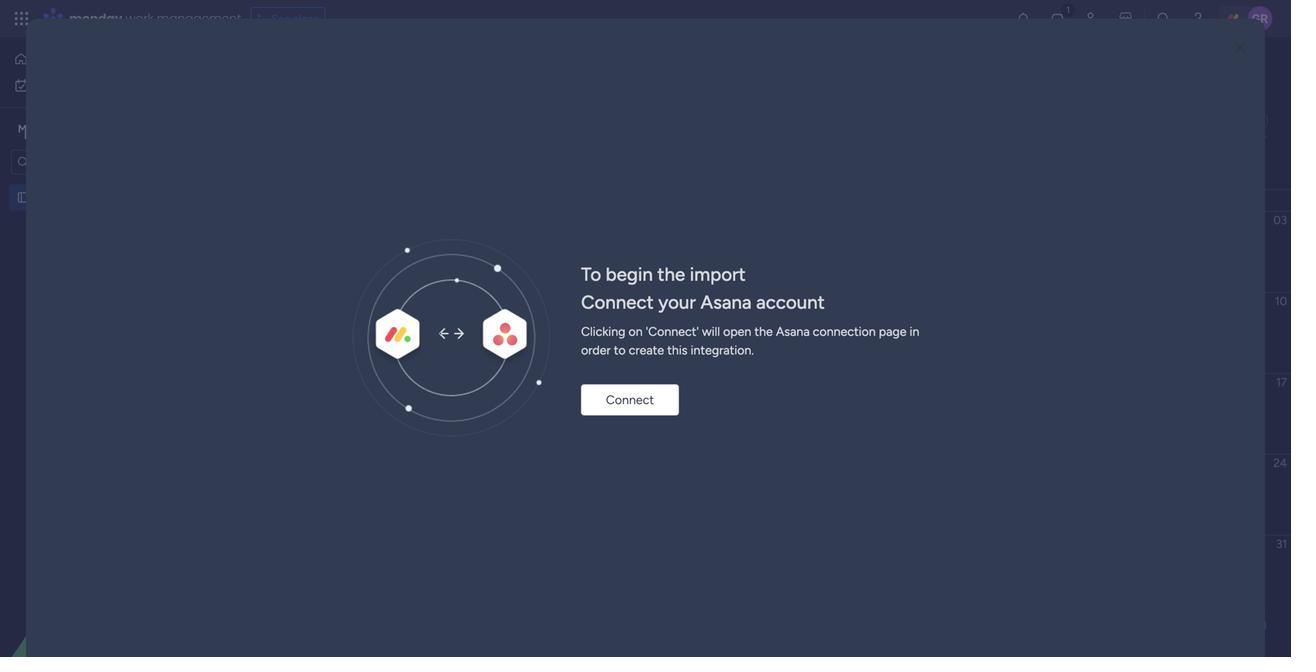 Task type: vqa. For each thing, say whether or not it's contained in the screenshot.
Clicking on 'Connect' will open the Asana connection page in order to create this integration.
yes



Task type: locate. For each thing, give the bounding box(es) containing it.
the inside to begin the import connect your asana account
[[658, 263, 685, 286]]

0 horizontal spatial the
[[658, 263, 685, 286]]

list box
[[0, 181, 198, 421]]

the inside clicking on 'connect' will open the asana connection page in order to create this integration.
[[755, 325, 773, 339]]

monday marketplace image
[[1118, 11, 1134, 26]]

clicking
[[581, 325, 626, 339]]

connect down the to
[[606, 393, 654, 408]]

asana
[[701, 291, 752, 314], [776, 325, 810, 339]]

'connect'
[[646, 325, 699, 339]]

the
[[658, 263, 685, 286], [755, 325, 773, 339]]

1 vertical spatial connect
[[606, 393, 654, 408]]

1 vertical spatial asana
[[776, 325, 810, 339]]

see
[[272, 12, 290, 25]]

help image
[[1191, 11, 1206, 26]]

to
[[614, 343, 626, 358]]

select product image
[[14, 11, 30, 26]]

option
[[0, 184, 198, 187]]

the right open
[[755, 325, 773, 339]]

0 vertical spatial the
[[658, 263, 685, 286]]

0 vertical spatial asana
[[701, 291, 752, 314]]

the up your
[[658, 263, 685, 286]]

monday work management
[[69, 10, 241, 27]]

connect inside to begin the import connect your asana account
[[581, 291, 654, 314]]

connect down begin
[[581, 291, 654, 314]]

on
[[629, 325, 643, 339]]

in
[[910, 325, 920, 339]]

monday
[[69, 10, 122, 27]]

0 vertical spatial connect
[[581, 291, 654, 314]]

this
[[668, 343, 688, 358]]

work
[[125, 10, 153, 27]]

connect image
[[353, 240, 550, 437]]

asana inside clicking on 'connect' will open the asana connection page in order to create this integration.
[[776, 325, 810, 339]]

lottie animation element
[[0, 501, 198, 658]]

asana inside to begin the import connect your asana account
[[701, 291, 752, 314]]

0 horizontal spatial asana
[[701, 291, 752, 314]]

connect
[[581, 291, 654, 314], [606, 393, 654, 408]]

to begin the import connect your asana account
[[581, 263, 825, 314]]

order
[[581, 343, 611, 358]]

1 horizontal spatial the
[[755, 325, 773, 339]]

asana down account
[[776, 325, 810, 339]]

page
[[879, 325, 907, 339]]

1 vertical spatial the
[[755, 325, 773, 339]]

m
[[18, 122, 27, 136]]

connect inside connect button
[[606, 393, 654, 408]]

1 horizontal spatial asana
[[776, 325, 810, 339]]

will
[[702, 325, 720, 339]]

lottie animation image
[[0, 501, 198, 658]]

see plans
[[272, 12, 319, 25]]

asana down the 'import'
[[701, 291, 752, 314]]

asana for connection
[[776, 325, 810, 339]]

connect button
[[581, 385, 679, 416]]

management
[[157, 10, 241, 27]]

see plans button
[[251, 7, 326, 30]]



Task type: describe. For each thing, give the bounding box(es) containing it.
connection
[[813, 325, 876, 339]]

integration.
[[691, 343, 754, 358]]

open
[[723, 325, 752, 339]]

update feed image
[[1050, 11, 1066, 26]]

greg robinson image
[[1248, 6, 1273, 31]]

workspace image
[[15, 120, 30, 137]]

1 image
[[1062, 1, 1076, 18]]

search everything image
[[1156, 11, 1172, 26]]

notifications image
[[1016, 11, 1031, 26]]

to
[[581, 263, 601, 286]]

invite members image
[[1084, 11, 1100, 26]]

plans
[[293, 12, 319, 25]]

import
[[690, 263, 746, 286]]

m button
[[11, 116, 151, 142]]

clicking on 'connect' will open the asana connection page in order to create this integration.
[[581, 325, 920, 358]]

begin
[[606, 263, 653, 286]]

account
[[756, 291, 825, 314]]

your
[[659, 291, 696, 314]]

create
[[629, 343, 664, 358]]

public board image
[[16, 190, 31, 205]]

asana for account
[[701, 291, 752, 314]]



